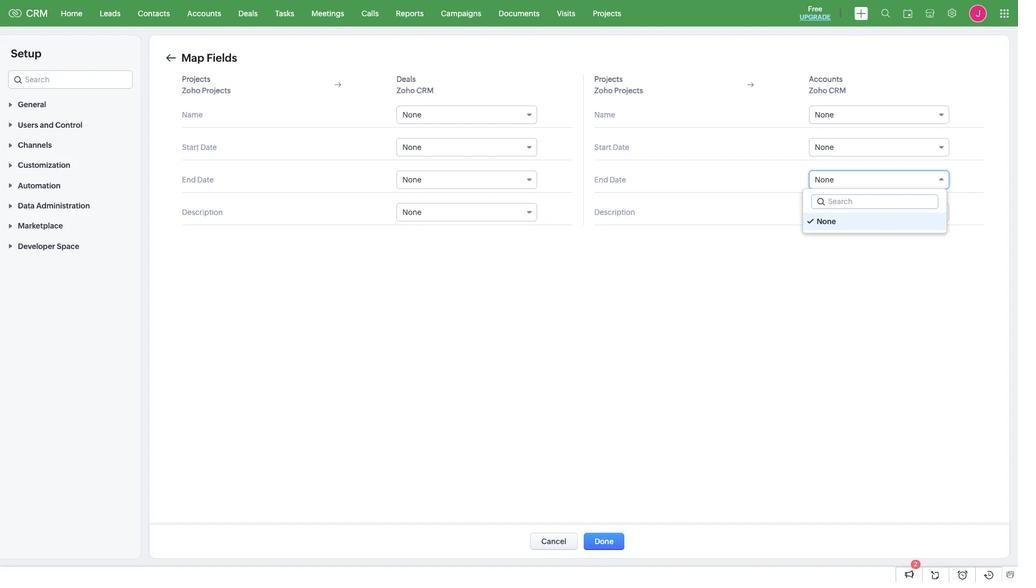 Task type: locate. For each thing, give the bounding box(es) containing it.
calls link
[[353, 0, 387, 26]]

accounts for accounts zoho crm
[[809, 75, 843, 83]]

customization button
[[0, 155, 141, 175]]

zoho inside "deals zoho crm"
[[397, 86, 415, 95]]

None field
[[397, 106, 537, 124], [809, 106, 950, 124], [397, 138, 537, 157], [809, 138, 950, 157], [397, 171, 537, 189], [809, 171, 950, 189], [397, 203, 537, 222]]

documents
[[499, 9, 540, 18]]

campaigns link
[[432, 0, 490, 26]]

meetings link
[[303, 0, 353, 26]]

2 end from the left
[[595, 176, 608, 184]]

0 horizontal spatial deals
[[239, 9, 258, 18]]

none list box
[[803, 210, 947, 233]]

2 horizontal spatial crm
[[829, 86, 846, 95]]

1 horizontal spatial projects zoho projects
[[595, 75, 644, 95]]

projects zoho projects
[[182, 75, 231, 95], [595, 75, 644, 95]]

developer space button
[[0, 236, 141, 256]]

0 horizontal spatial start
[[182, 143, 199, 152]]

developer
[[18, 242, 55, 251]]

deals
[[239, 9, 258, 18], [397, 75, 416, 83]]

projects
[[593, 9, 621, 18], [182, 75, 211, 83], [595, 75, 623, 83], [202, 86, 231, 95], [614, 86, 644, 95]]

start date
[[182, 143, 217, 152], [595, 143, 629, 152]]

cancel
[[542, 537, 567, 546]]

end date for accounts zoho crm
[[595, 176, 626, 184]]

end date
[[182, 176, 214, 184], [595, 176, 626, 184]]

0 vertical spatial accounts
[[187, 9, 221, 18]]

tasks
[[275, 9, 294, 18]]

done
[[595, 537, 614, 546]]

home
[[61, 9, 82, 18]]

marketplace button
[[0, 216, 141, 236]]

1 horizontal spatial end
[[595, 176, 608, 184]]

end date for deals zoho crm
[[182, 176, 214, 184]]

1 horizontal spatial start
[[595, 143, 612, 152]]

0 vertical spatial deals
[[239, 9, 258, 18]]

None field
[[8, 70, 133, 89], [809, 203, 950, 222], [8, 70, 133, 89], [809, 203, 950, 222]]

search text field up general dropdown button
[[9, 71, 132, 88]]

free upgrade
[[800, 5, 831, 21]]

1 horizontal spatial start date
[[595, 143, 629, 152]]

0 horizontal spatial name
[[182, 111, 203, 119]]

2 end date from the left
[[595, 176, 626, 184]]

1 horizontal spatial accounts
[[809, 75, 843, 83]]

deals zoho crm
[[397, 75, 434, 95]]

name
[[182, 111, 203, 119], [595, 111, 615, 119]]

Search text field
[[9, 71, 132, 88], [812, 195, 938, 209]]

0 horizontal spatial crm
[[26, 8, 48, 19]]

deals for deals zoho crm
[[397, 75, 416, 83]]

control
[[55, 121, 83, 129]]

2 start from the left
[[595, 143, 612, 152]]

0 horizontal spatial end date
[[182, 176, 214, 184]]

1 name from the left
[[182, 111, 203, 119]]

1 description from the left
[[182, 208, 223, 217]]

none option
[[803, 213, 947, 230]]

0 horizontal spatial projects zoho projects
[[182, 75, 231, 95]]

deals inside "deals zoho crm"
[[397, 75, 416, 83]]

1 horizontal spatial crm
[[417, 86, 434, 95]]

1 horizontal spatial name
[[595, 111, 615, 119]]

contacts link
[[129, 0, 179, 26]]

zoho inside accounts zoho crm
[[809, 86, 828, 95]]

fields
[[207, 51, 237, 64]]

profile image
[[970, 5, 987, 22]]

0 horizontal spatial accounts
[[187, 9, 221, 18]]

date
[[201, 143, 217, 152], [613, 143, 629, 152], [197, 176, 214, 184], [610, 176, 626, 184]]

tasks link
[[266, 0, 303, 26]]

end
[[182, 176, 196, 184], [595, 176, 608, 184]]

1 vertical spatial deals
[[397, 75, 416, 83]]

0 horizontal spatial start date
[[182, 143, 217, 152]]

accounts inside accounts zoho crm
[[809, 75, 843, 83]]

1 end date from the left
[[182, 176, 214, 184]]

1 vertical spatial accounts
[[809, 75, 843, 83]]

1 horizontal spatial search text field
[[812, 195, 938, 209]]

projects zoho projects for deals
[[182, 75, 231, 95]]

visits link
[[548, 0, 584, 26]]

2 start date from the left
[[595, 143, 629, 152]]

search text field up none option
[[812, 195, 938, 209]]

1 horizontal spatial end date
[[595, 176, 626, 184]]

1 start from the left
[[182, 143, 199, 152]]

map
[[181, 51, 204, 64]]

0 horizontal spatial description
[[182, 208, 223, 217]]

1 end from the left
[[182, 176, 196, 184]]

accounts inside "link"
[[187, 9, 221, 18]]

visits
[[557, 9, 576, 18]]

2 zoho from the left
[[397, 86, 415, 95]]

1 horizontal spatial deals
[[397, 75, 416, 83]]

2 name from the left
[[595, 111, 615, 119]]

general
[[18, 100, 46, 109]]

start
[[182, 143, 199, 152], [595, 143, 612, 152]]

none
[[403, 111, 422, 119], [815, 111, 834, 119], [403, 143, 422, 152], [815, 143, 834, 152], [403, 176, 422, 184], [815, 176, 834, 184], [403, 208, 422, 217], [817, 217, 836, 226]]

users
[[18, 121, 38, 129]]

2 projects zoho projects from the left
[[595, 75, 644, 95]]

marketplace
[[18, 222, 63, 230]]

description
[[182, 208, 223, 217], [595, 208, 635, 217]]

projects zoho projects for accounts
[[595, 75, 644, 95]]

crm inside "deals zoho crm"
[[417, 86, 434, 95]]

calls
[[362, 9, 379, 18]]

zoho
[[182, 86, 200, 95], [397, 86, 415, 95], [595, 86, 613, 95], [809, 86, 828, 95]]

1 start date from the left
[[182, 143, 217, 152]]

administration
[[36, 202, 90, 210]]

data administration button
[[0, 195, 141, 216]]

crm inside accounts zoho crm
[[829, 86, 846, 95]]

0 horizontal spatial end
[[182, 176, 196, 184]]

1 projects zoho projects from the left
[[182, 75, 231, 95]]

accounts
[[187, 9, 221, 18], [809, 75, 843, 83]]

1 vertical spatial search text field
[[812, 195, 938, 209]]

description for deals zoho crm
[[182, 208, 223, 217]]

deals for deals
[[239, 9, 258, 18]]

4 zoho from the left
[[809, 86, 828, 95]]

contacts
[[138, 9, 170, 18]]

leads link
[[91, 0, 129, 26]]

2 description from the left
[[595, 208, 635, 217]]

setup
[[11, 47, 41, 60]]

crm
[[26, 8, 48, 19], [417, 86, 434, 95], [829, 86, 846, 95]]

1 horizontal spatial description
[[595, 208, 635, 217]]

accounts link
[[179, 0, 230, 26]]

0 horizontal spatial search text field
[[9, 71, 132, 88]]



Task type: describe. For each thing, give the bounding box(es) containing it.
name for deals zoho crm
[[182, 111, 203, 119]]

channels
[[18, 141, 52, 150]]

automation
[[18, 181, 61, 190]]

reports link
[[387, 0, 432, 26]]

search image
[[881, 9, 891, 18]]

create menu element
[[848, 0, 875, 26]]

end for deals zoho crm
[[182, 176, 196, 184]]

crm link
[[9, 8, 48, 19]]

cancel button
[[530, 533, 578, 550]]

accounts zoho crm
[[809, 75, 846, 95]]

start for deals zoho crm
[[182, 143, 199, 152]]

start for accounts zoho crm
[[595, 143, 612, 152]]

automation button
[[0, 175, 141, 195]]

create menu image
[[855, 7, 868, 20]]

profile element
[[963, 0, 993, 26]]

upgrade
[[800, 14, 831, 21]]

map fields
[[181, 51, 237, 64]]

end for accounts zoho crm
[[595, 176, 608, 184]]

start date for accounts zoho crm
[[595, 143, 629, 152]]

2
[[914, 561, 918, 568]]

search element
[[875, 0, 897, 27]]

crm for deals zoho crm
[[417, 86, 434, 95]]

and
[[40, 121, 54, 129]]

customization
[[18, 161, 70, 170]]

3 zoho from the left
[[595, 86, 613, 95]]

users and control button
[[0, 114, 141, 135]]

deals link
[[230, 0, 266, 26]]

none inside option
[[817, 217, 836, 226]]

data administration
[[18, 202, 90, 210]]

free
[[808, 5, 823, 13]]

projects link
[[584, 0, 630, 26]]

leads
[[100, 9, 121, 18]]

1 zoho from the left
[[182, 86, 200, 95]]

space
[[57, 242, 79, 251]]

reports
[[396, 9, 424, 18]]

accounts for accounts
[[187, 9, 221, 18]]

home link
[[52, 0, 91, 26]]

developer space
[[18, 242, 79, 251]]

start date for deals zoho crm
[[182, 143, 217, 152]]

documents link
[[490, 0, 548, 26]]

meetings
[[312, 9, 344, 18]]

channels button
[[0, 135, 141, 155]]

calendar image
[[904, 9, 913, 18]]

name for accounts zoho crm
[[595, 111, 615, 119]]

campaigns
[[441, 9, 481, 18]]

general button
[[0, 94, 141, 114]]

crm for accounts zoho crm
[[829, 86, 846, 95]]

description for accounts zoho crm
[[595, 208, 635, 217]]

users and control
[[18, 121, 83, 129]]

done button
[[584, 533, 625, 550]]

0 vertical spatial search text field
[[9, 71, 132, 88]]

data
[[18, 202, 35, 210]]



Task type: vqa. For each thing, say whether or not it's contained in the screenshot.
Marketplace Dropdown Button
yes



